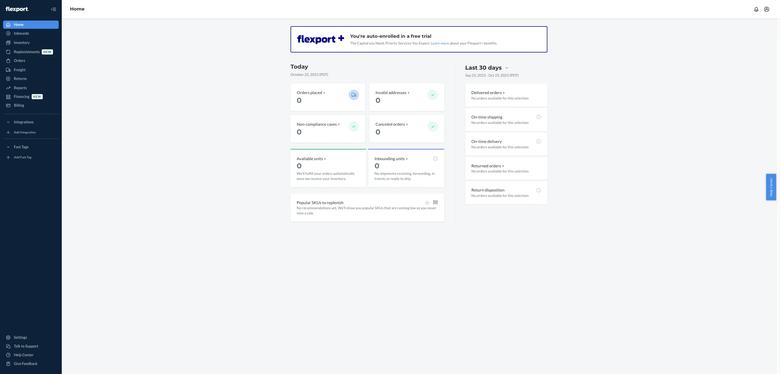 Task type: describe. For each thing, give the bounding box(es) containing it.
selection for on-time shipping
[[515, 120, 529, 125]]

so
[[417, 206, 420, 211]]

0 horizontal spatial to
[[21, 345, 25, 349]]

help center link
[[3, 352, 59, 360]]

center inside 'help center' link
[[22, 353, 33, 358]]

no orders available for this selection for on-time shipping
[[472, 120, 529, 125]]

running
[[398, 206, 410, 211]]

0 for orders
[[297, 96, 302, 105]]

recommendations
[[302, 206, 331, 211]]

need,
[[376, 41, 385, 45]]

about
[[450, 41, 459, 45]]

shipments
[[380, 171, 397, 176]]

1 available from the top
[[488, 96, 502, 100]]

orders down the delivered
[[477, 96, 488, 100]]

shipping
[[488, 115, 503, 119]]

23, inside today october 23, 2023 ( pdt )
[[305, 72, 310, 77]]

show
[[347, 206, 355, 211]]

miss
[[297, 211, 304, 216]]

1 vertical spatial help center
[[14, 353, 33, 358]]

tags
[[21, 145, 29, 149]]

1 for from the top
[[503, 96, 508, 100]]

open notifications image
[[754, 6, 760, 12]]

available for return disposition
[[488, 194, 502, 198]]

0 no shipments receiving, forwarding, in transit, or ready to ship
[[375, 162, 435, 181]]

non-compliance cases
[[297, 122, 337, 127]]

1 vertical spatial home
[[14, 22, 24, 27]]

reports link
[[3, 84, 59, 92]]

orders placed
[[297, 90, 322, 95]]

return disposition
[[472, 188, 505, 193]]

you're
[[351, 33, 366, 39]]

this for return disposition
[[508, 194, 514, 198]]

open account menu image
[[764, 6, 770, 12]]

popular
[[297, 200, 311, 205]]

last
[[466, 64, 478, 71]]

orders link
[[3, 57, 59, 65]]

tag
[[27, 156, 31, 160]]

enrolled
[[380, 33, 400, 39]]

4 no orders available for this selection from the top
[[472, 169, 529, 174]]

learn more link
[[431, 41, 449, 45]]

returned
[[472, 163, 489, 168]]

inbounds
[[14, 31, 29, 36]]

4 this from the top
[[508, 169, 514, 174]]

you inside 'you're auto-enrolled in a free trial the capital you need, priority services you expect. learn more about your flexport+ benefits.'
[[369, 41, 375, 45]]

1 vertical spatial help
[[14, 353, 22, 358]]

help inside button
[[770, 189, 774, 197]]

support
[[25, 345, 38, 349]]

once
[[297, 177, 305, 181]]

returns
[[14, 77, 27, 81]]

available for on-time delivery
[[488, 145, 502, 149]]

priority
[[386, 41, 398, 45]]

0 for invalid
[[376, 96, 381, 105]]

addresses
[[389, 90, 407, 95]]

orders down on-time delivery
[[477, 145, 488, 149]]

orders for orders
[[14, 58, 25, 63]]

feedback
[[22, 362, 37, 367]]

add integration
[[14, 131, 36, 135]]

more
[[441, 41, 449, 45]]

inbounding
[[375, 156, 395, 161]]

selection for on-time delivery
[[515, 145, 529, 149]]

add for add integration
[[14, 131, 20, 135]]

we
[[305, 177, 310, 181]]

reports
[[14, 86, 27, 90]]

this for on-time delivery
[[508, 145, 514, 149]]

orders down return
[[477, 194, 488, 198]]

no recommendations yet. we'll show you popular skus that are running low so you never miss a sale.
[[297, 206, 437, 216]]

benefits.
[[484, 41, 498, 45]]

talk
[[14, 345, 20, 349]]

0 inside 0 no shipments receiving, forwarding, in transit, or ready to ship
[[375, 162, 380, 170]]

no orders available for this selection for return disposition
[[472, 194, 529, 198]]

help center button
[[767, 174, 777, 201]]

no inside 0 no shipments receiving, forwarding, in transit, or ready to ship
[[375, 171, 380, 176]]

give
[[14, 362, 21, 367]]

financing
[[14, 95, 30, 99]]

today october 23, 2023 ( pdt )
[[291, 63, 329, 77]]

add integration link
[[3, 129, 59, 137]]

a inside 'no recommendations yet. we'll show you popular skus that are running low so you never miss a sale.'
[[305, 211, 307, 216]]

give feedback button
[[3, 360, 59, 369]]

cases
[[327, 122, 337, 127]]

canceled
[[376, 122, 393, 127]]

days
[[488, 64, 502, 71]]

fulfill
[[306, 171, 314, 176]]

1 selection from the top
[[515, 96, 529, 100]]

give feedback
[[14, 362, 37, 367]]

orders right "returned"
[[490, 163, 502, 168]]

invalid
[[376, 90, 388, 95]]

billing link
[[3, 101, 59, 110]]

sep 23, 2023 - oct 23, 2023 ( pdt )
[[466, 73, 519, 78]]

4 for from the top
[[503, 169, 508, 174]]

popular
[[362, 206, 375, 211]]

available
[[297, 156, 314, 161]]

you
[[412, 41, 418, 45]]

no down the delivered
[[472, 96, 477, 100]]

settings
[[14, 336, 27, 340]]

low
[[411, 206, 416, 211]]

1 horizontal spatial (
[[510, 73, 511, 78]]

orders inside the 0 we'll fulfill your orders automatically once we receive your inventory
[[322, 171, 333, 176]]

replenishments
[[14, 50, 40, 54]]

0 for non-
[[297, 128, 302, 136]]

flexport+
[[468, 41, 483, 45]]

integration
[[20, 131, 36, 135]]

receive
[[311, 177, 322, 181]]

add for add fast tag
[[14, 156, 20, 160]]

invalid addresses
[[376, 90, 407, 95]]

center inside help center button
[[770, 178, 774, 189]]

on- for on-time shipping
[[472, 115, 479, 119]]

inbounding units
[[375, 156, 405, 161]]

for for on-time delivery
[[503, 145, 508, 149]]

expect.
[[419, 41, 431, 45]]

your inside 'you're auto-enrolled in a free trial the capital you need, priority services you expect. learn more about your flexport+ benefits.'
[[460, 41, 467, 45]]

october
[[291, 72, 304, 77]]

delivery
[[488, 139, 502, 144]]

free
[[411, 33, 421, 39]]

1 horizontal spatial home link
[[70, 6, 85, 12]]

disposition
[[485, 188, 505, 193]]

inventory
[[331, 177, 346, 181]]

( inside today october 23, 2023 ( pdt )
[[319, 72, 321, 77]]

you're auto-enrolled in a free trial the capital you need, priority services you expect. learn more about your flexport+ benefits.
[[351, 33, 498, 45]]

for for on-time shipping
[[503, 120, 508, 125]]

placed
[[311, 90, 322, 95]]

1 horizontal spatial to
[[322, 200, 326, 205]]

freight
[[14, 68, 26, 72]]

or
[[387, 177, 390, 181]]

pdt inside today october 23, 2023 ( pdt )
[[321, 72, 327, 77]]

0 we'll fulfill your orders automatically once we receive your inventory
[[297, 162, 355, 181]]

30
[[480, 64, 487, 71]]

2023 inside today october 23, 2023 ( pdt )
[[310, 72, 319, 77]]



Task type: vqa. For each thing, say whether or not it's contained in the screenshot.
the bottommost Center
yes



Task type: locate. For each thing, give the bounding box(es) containing it.
a left free
[[407, 33, 410, 39]]

0
[[297, 96, 302, 105], [376, 96, 381, 105], [297, 128, 302, 136], [376, 128, 381, 136], [297, 162, 302, 170], [375, 162, 380, 170]]

0 horizontal spatial orders
[[14, 58, 25, 63]]

popular skus to replenish
[[297, 200, 344, 205]]

0 horizontal spatial 23,
[[305, 72, 310, 77]]

1 horizontal spatial you
[[369, 41, 375, 45]]

add
[[14, 131, 20, 135], [14, 156, 20, 160]]

0 down canceled
[[376, 128, 381, 136]]

0 horizontal spatial 2023
[[310, 72, 319, 77]]

0 vertical spatial skus
[[312, 200, 322, 205]]

1 vertical spatial add
[[14, 156, 20, 160]]

add left "integration"
[[14, 131, 20, 135]]

0 horizontal spatial home
[[14, 22, 24, 27]]

orders right canceled
[[394, 122, 405, 127]]

5 selection from the top
[[515, 194, 529, 198]]

freight link
[[3, 66, 59, 74]]

available down the 'delivered orders' button
[[488, 96, 502, 100]]

selection
[[515, 96, 529, 100], [515, 120, 529, 125], [515, 145, 529, 149], [515, 169, 529, 174], [515, 194, 529, 198]]

2 vertical spatial to
[[21, 345, 25, 349]]

you right so
[[421, 206, 427, 211]]

available units
[[297, 156, 323, 161]]

no inside 'no recommendations yet. we'll show you popular skus that are running low so you never miss a sale.'
[[297, 206, 302, 211]]

1 vertical spatial a
[[305, 211, 307, 216]]

4 selection from the top
[[515, 169, 529, 174]]

receiving,
[[397, 171, 412, 176]]

your right the about
[[460, 41, 467, 45]]

to up recommendations
[[322, 200, 326, 205]]

( right "oct" on the top right of the page
[[510, 73, 511, 78]]

0 vertical spatial new
[[43, 50, 52, 54]]

returns link
[[3, 75, 59, 83]]

ship
[[405, 177, 411, 181]]

trial
[[422, 33, 432, 39]]

2 horizontal spatial 23,
[[495, 73, 500, 78]]

0 vertical spatial time
[[479, 115, 487, 119]]

orders up inventory
[[322, 171, 333, 176]]

fast tags button
[[3, 143, 59, 151]]

delivered orders
[[472, 90, 502, 95]]

in
[[401, 33, 406, 39], [432, 171, 435, 176]]

)
[[327, 72, 329, 77], [518, 73, 519, 78]]

1 vertical spatial new
[[33, 95, 41, 99]]

selection for return disposition
[[515, 194, 529, 198]]

return
[[472, 188, 484, 193]]

1 vertical spatial time
[[479, 139, 487, 144]]

1 vertical spatial we'll
[[338, 206, 346, 211]]

0 horizontal spatial you
[[356, 206, 362, 211]]

1 vertical spatial home link
[[3, 21, 59, 29]]

1 horizontal spatial 23,
[[472, 73, 477, 78]]

units right available
[[314, 156, 323, 161]]

no down "returned"
[[472, 169, 477, 174]]

orders for orders placed
[[297, 90, 310, 95]]

we'll up once
[[297, 171, 305, 176]]

available
[[488, 96, 502, 100], [488, 120, 502, 125], [488, 145, 502, 149], [488, 169, 502, 174], [488, 194, 502, 198]]

your
[[460, 41, 467, 45], [314, 171, 322, 176], [323, 177, 330, 181]]

integrations button
[[3, 118, 59, 126]]

no orders available for this selection down disposition at the bottom of the page
[[472, 194, 529, 198]]

fast left the tags
[[14, 145, 21, 149]]

available down returned orders button
[[488, 169, 502, 174]]

5 no orders available for this selection from the top
[[472, 194, 529, 198]]

1 horizontal spatial skus
[[375, 206, 384, 211]]

23,
[[305, 72, 310, 77], [472, 73, 477, 78], [495, 73, 500, 78]]

time for delivery
[[479, 139, 487, 144]]

orders down on-time shipping
[[477, 120, 488, 125]]

to inside 0 no shipments receiving, forwarding, in transit, or ready to ship
[[401, 177, 404, 181]]

new for replenishments
[[43, 50, 52, 54]]

in up services
[[401, 33, 406, 39]]

in inside 0 no shipments receiving, forwarding, in transit, or ready to ship
[[432, 171, 435, 176]]

0 horizontal spatial (
[[319, 72, 321, 77]]

1 horizontal spatial help center
[[770, 178, 774, 197]]

3 available from the top
[[488, 145, 502, 149]]

0 horizontal spatial a
[[305, 211, 307, 216]]

0 horizontal spatial help
[[14, 353, 22, 358]]

2023 down the days
[[501, 73, 509, 78]]

) inside today october 23, 2023 ( pdt )
[[327, 72, 329, 77]]

no orders available for this selection down shipping
[[472, 120, 529, 125]]

returned orders button
[[472, 163, 506, 169]]

home link up "inbounds" link
[[3, 21, 59, 29]]

available down disposition at the bottom of the page
[[488, 194, 502, 198]]

pdt
[[321, 72, 327, 77], [511, 73, 518, 78]]

0 down invalid
[[376, 96, 381, 105]]

for
[[503, 96, 508, 100], [503, 120, 508, 125], [503, 145, 508, 149], [503, 169, 508, 174], [503, 194, 508, 198]]

on- for on-time delivery
[[472, 139, 479, 144]]

0 vertical spatial center
[[770, 178, 774, 189]]

center
[[770, 178, 774, 189], [22, 353, 33, 358]]

0 vertical spatial your
[[460, 41, 467, 45]]

2 units from the left
[[396, 156, 405, 161]]

1 horizontal spatial new
[[43, 50, 52, 54]]

1 vertical spatial skus
[[375, 206, 384, 211]]

flexport logo image
[[6, 7, 29, 12]]

a
[[407, 33, 410, 39], [305, 211, 307, 216]]

yet.
[[332, 206, 337, 211]]

no orders available for this selection down returned orders button
[[472, 169, 529, 174]]

0 vertical spatial help center
[[770, 178, 774, 197]]

0 vertical spatial home link
[[70, 6, 85, 12]]

2023
[[310, 72, 319, 77], [478, 73, 486, 78], [501, 73, 509, 78]]

0 horizontal spatial skus
[[312, 200, 322, 205]]

2 vertical spatial your
[[323, 177, 330, 181]]

1 vertical spatial your
[[314, 171, 322, 176]]

in right forwarding,
[[432, 171, 435, 176]]

add down the fast tags
[[14, 156, 20, 160]]

5 available from the top
[[488, 194, 502, 198]]

3 selection from the top
[[515, 145, 529, 149]]

time for shipping
[[479, 115, 487, 119]]

to right talk
[[21, 345, 25, 349]]

you down auto-
[[369, 41, 375, 45]]

0 horizontal spatial )
[[327, 72, 329, 77]]

23, right sep
[[472, 73, 477, 78]]

1 horizontal spatial )
[[518, 73, 519, 78]]

we'll
[[297, 171, 305, 176], [338, 206, 346, 211]]

0 down 'orders placed'
[[297, 96, 302, 105]]

2 horizontal spatial you
[[421, 206, 427, 211]]

0 inside the 0 we'll fulfill your orders automatically once we receive your inventory
[[297, 162, 302, 170]]

settings link
[[3, 334, 59, 342]]

23, right october
[[305, 72, 310, 77]]

0 horizontal spatial in
[[401, 33, 406, 39]]

1 vertical spatial on-
[[472, 139, 479, 144]]

today
[[291, 63, 308, 70]]

0 vertical spatial to
[[401, 177, 404, 181]]

2 time from the top
[[479, 139, 487, 144]]

3 this from the top
[[508, 145, 514, 149]]

are
[[392, 206, 397, 211]]

0 horizontal spatial your
[[314, 171, 322, 176]]

this for on-time shipping
[[508, 120, 514, 125]]

available for on-time shipping
[[488, 120, 502, 125]]

2023 right october
[[310, 72, 319, 77]]

close navigation image
[[50, 6, 57, 12]]

0 vertical spatial add
[[14, 131, 20, 135]]

2 this from the top
[[508, 120, 514, 125]]

2023 left -
[[478, 73, 486, 78]]

non-
[[297, 122, 306, 127]]

to left ship
[[401, 177, 404, 181]]

help center
[[770, 178, 774, 197], [14, 353, 33, 358]]

orders down "returned"
[[477, 169, 488, 174]]

1 horizontal spatial in
[[432, 171, 435, 176]]

skus inside 'no recommendations yet. we'll show you popular skus that are running low so you never miss a sale.'
[[375, 206, 384, 211]]

1 horizontal spatial we'll
[[338, 206, 346, 211]]

0 vertical spatial orders
[[14, 58, 25, 63]]

in inside 'you're auto-enrolled in a free trial the capital you need, priority services you expect. learn more about your flexport+ benefits.'
[[401, 33, 406, 39]]

delivered
[[472, 90, 490, 95]]

fast inside dropdown button
[[14, 145, 21, 149]]

orders right the delivered
[[490, 90, 502, 95]]

integrations
[[14, 120, 34, 124]]

no down on-time shipping
[[472, 120, 477, 125]]

learn
[[431, 41, 440, 45]]

0 down inbounding
[[375, 162, 380, 170]]

home link
[[70, 6, 85, 12], [3, 21, 59, 29]]

0 down non- on the left top of the page
[[297, 128, 302, 136]]

on-time shipping
[[472, 115, 503, 119]]

5 this from the top
[[508, 194, 514, 198]]

1 horizontal spatial home
[[70, 6, 85, 12]]

1 horizontal spatial orders
[[297, 90, 310, 95]]

on- left shipping
[[472, 115, 479, 119]]

2 horizontal spatial your
[[460, 41, 467, 45]]

no orders available for this selection down "delivery"
[[472, 145, 529, 149]]

2 no orders available for this selection from the top
[[472, 120, 529, 125]]

on- left "delivery"
[[472, 139, 479, 144]]

0 horizontal spatial we'll
[[297, 171, 305, 176]]

time left "delivery"
[[479, 139, 487, 144]]

no orders available for this selection down the 'delivered orders' button
[[472, 96, 529, 100]]

0 horizontal spatial units
[[314, 156, 323, 161]]

0 vertical spatial help
[[770, 189, 774, 197]]

no orders available for this selection for on-time delivery
[[472, 145, 529, 149]]

units up 0 no shipments receiving, forwarding, in transit, or ready to ship in the top of the page
[[396, 156, 405, 161]]

time left shipping
[[479, 115, 487, 119]]

fast left tag at the left top
[[20, 156, 26, 160]]

available down "delivery"
[[488, 145, 502, 149]]

4 available from the top
[[488, 169, 502, 174]]

a inside 'you're auto-enrolled in a free trial the capital you need, priority services you expect. learn more about your flexport+ benefits.'
[[407, 33, 410, 39]]

1 vertical spatial center
[[22, 353, 33, 358]]

pdt up placed
[[321, 72, 327, 77]]

we'll inside the 0 we'll fulfill your orders automatically once we receive your inventory
[[297, 171, 305, 176]]

skus up recommendations
[[312, 200, 322, 205]]

billing
[[14, 103, 24, 108]]

1 horizontal spatial help
[[770, 189, 774, 197]]

last 30 days
[[466, 64, 502, 71]]

add fast tag link
[[3, 154, 59, 162]]

home link right close navigation image
[[70, 6, 85, 12]]

2 horizontal spatial 2023
[[501, 73, 509, 78]]

sale.
[[307, 211, 314, 216]]

2 add from the top
[[14, 156, 20, 160]]

no up miss at the left
[[297, 206, 302, 211]]

orders
[[490, 90, 502, 95], [477, 96, 488, 100], [477, 120, 488, 125], [394, 122, 405, 127], [477, 145, 488, 149], [490, 163, 502, 168], [477, 169, 488, 174], [322, 171, 333, 176], [477, 194, 488, 198]]

replenish
[[327, 200, 344, 205]]

1 vertical spatial to
[[322, 200, 326, 205]]

0 horizontal spatial home link
[[3, 21, 59, 29]]

oct
[[489, 73, 495, 78]]

new for financing
[[33, 95, 41, 99]]

0 vertical spatial fast
[[14, 145, 21, 149]]

forwarding,
[[413, 171, 431, 176]]

ready
[[391, 177, 400, 181]]

home
[[70, 6, 85, 12], [14, 22, 24, 27]]

0 vertical spatial a
[[407, 33, 410, 39]]

1 horizontal spatial center
[[770, 178, 774, 189]]

0 down available
[[297, 162, 302, 170]]

units for inbounding units
[[396, 156, 405, 161]]

1 vertical spatial in
[[432, 171, 435, 176]]

1 horizontal spatial 2023
[[478, 73, 486, 78]]

1 horizontal spatial units
[[396, 156, 405, 161]]

( up placed
[[319, 72, 321, 77]]

2 on- from the top
[[472, 139, 479, 144]]

pdt right "oct" on the top right of the page
[[511, 73, 518, 78]]

1 horizontal spatial your
[[323, 177, 330, 181]]

2 available from the top
[[488, 120, 502, 125]]

0 vertical spatial on-
[[472, 115, 479, 119]]

2 selection from the top
[[515, 120, 529, 125]]

0 horizontal spatial pdt
[[321, 72, 327, 77]]

units for available units
[[314, 156, 323, 161]]

0 horizontal spatial help center
[[14, 353, 33, 358]]

talk to support link
[[3, 343, 59, 351]]

time
[[479, 115, 487, 119], [479, 139, 487, 144]]

you
[[369, 41, 375, 45], [356, 206, 362, 211], [421, 206, 427, 211]]

help
[[770, 189, 774, 197], [14, 353, 22, 358]]

2 horizontal spatial to
[[401, 177, 404, 181]]

new
[[43, 50, 52, 54], [33, 95, 41, 99]]

0 vertical spatial home
[[70, 6, 85, 12]]

3 for from the top
[[503, 145, 508, 149]]

available down shipping
[[488, 120, 502, 125]]

home right close navigation image
[[70, 6, 85, 12]]

orders up freight on the top
[[14, 58, 25, 63]]

we'll inside 'no recommendations yet. we'll show you popular skus that are running low so you never miss a sale.'
[[338, 206, 346, 211]]

your up receive
[[314, 171, 322, 176]]

compliance
[[306, 122, 327, 127]]

no down on-time delivery
[[472, 145, 477, 149]]

0 vertical spatial in
[[401, 33, 406, 39]]

no up transit,
[[375, 171, 380, 176]]

transit,
[[375, 177, 386, 181]]

fast
[[14, 145, 21, 149], [20, 156, 26, 160]]

new up the orders link
[[43, 50, 52, 54]]

0 horizontal spatial new
[[33, 95, 41, 99]]

1 horizontal spatial a
[[407, 33, 410, 39]]

1 this from the top
[[508, 96, 514, 100]]

we'll right 'yet.' at the left of the page
[[338, 206, 346, 211]]

for for return disposition
[[503, 194, 508, 198]]

auto-
[[367, 33, 380, 39]]

23, right "oct" on the top right of the page
[[495, 73, 500, 78]]

1 add from the top
[[14, 131, 20, 135]]

your right receive
[[323, 177, 330, 181]]

1 on- from the top
[[472, 115, 479, 119]]

3 no orders available for this selection from the top
[[472, 145, 529, 149]]

(
[[319, 72, 321, 77], [510, 73, 511, 78]]

that
[[384, 206, 391, 211]]

2 for from the top
[[503, 120, 508, 125]]

orders left placed
[[297, 90, 310, 95]]

5 for from the top
[[503, 194, 508, 198]]

0 for canceled
[[376, 128, 381, 136]]

services
[[399, 41, 412, 45]]

1 time from the top
[[479, 115, 487, 119]]

0 horizontal spatial center
[[22, 353, 33, 358]]

canceled orders
[[376, 122, 405, 127]]

delivered orders button
[[472, 90, 506, 96]]

you right show
[[356, 206, 362, 211]]

1 no orders available for this selection from the top
[[472, 96, 529, 100]]

capital
[[357, 41, 369, 45]]

1 vertical spatial fast
[[20, 156, 26, 160]]

new down reports link
[[33, 95, 41, 99]]

1 units from the left
[[314, 156, 323, 161]]

skus left that
[[375, 206, 384, 211]]

home up inbounds
[[14, 22, 24, 27]]

a left sale.
[[305, 211, 307, 216]]

0 vertical spatial we'll
[[297, 171, 305, 176]]

sep
[[466, 73, 471, 78]]

1 horizontal spatial pdt
[[511, 73, 518, 78]]

help center inside button
[[770, 178, 774, 197]]

no down return
[[472, 194, 477, 198]]

1 vertical spatial orders
[[297, 90, 310, 95]]



